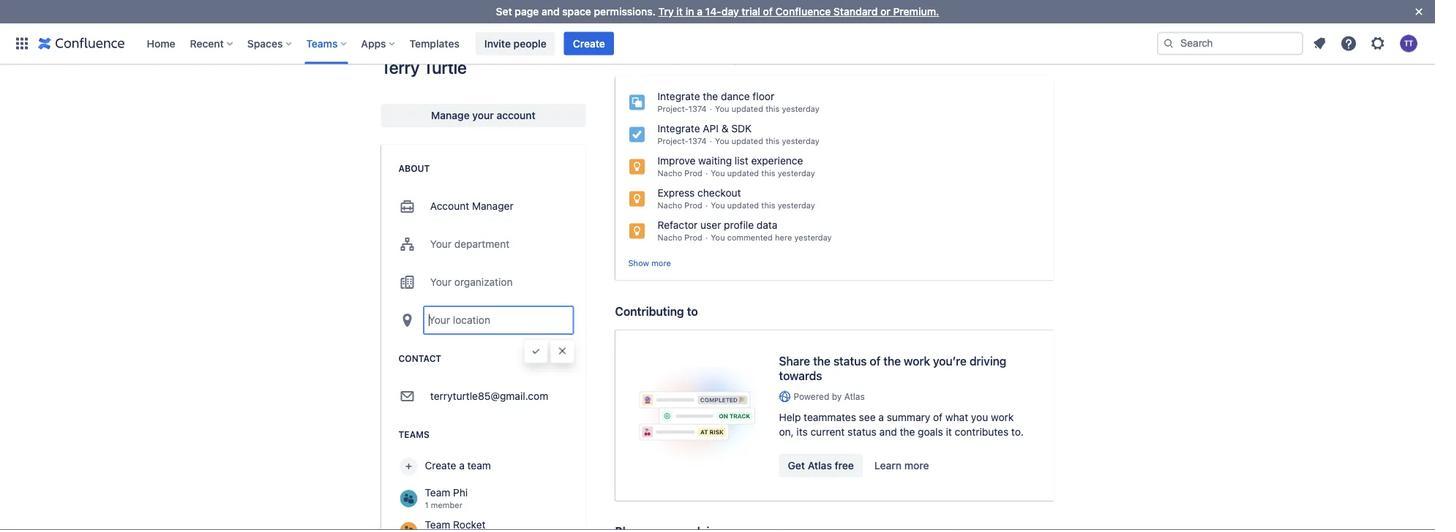 Task type: describe. For each thing, give the bounding box(es) containing it.
powered by atlas link
[[779, 391, 1031, 403]]

contributes
[[955, 426, 1009, 438]]

department
[[455, 238, 510, 250]]

your for your organization
[[430, 276, 452, 288]]

learn more
[[875, 460, 930, 472]]

you updated this yesterday for floor
[[715, 104, 820, 114]]

commented
[[728, 233, 773, 243]]

notification icon image
[[1311, 35, 1329, 52]]

your department
[[430, 238, 510, 250]]

this up the data
[[762, 201, 776, 211]]

learn more button
[[866, 455, 938, 478]]

your profile and preferences image
[[1401, 35, 1418, 52]]

worked on others will only see what they can access.
[[615, 37, 791, 64]]

you for profile
[[711, 233, 725, 243]]

project-1374 for api
[[658, 137, 707, 146]]

sdk
[[732, 123, 752, 135]]

create a team button
[[399, 453, 569, 482]]

your
[[473, 109, 494, 122]]

of inside share the status of the work you're driving towards
[[870, 355, 881, 368]]

status inside share the status of the work you're driving towards
[[834, 355, 867, 368]]

express
[[658, 187, 695, 199]]

prod for improve
[[685, 169, 703, 178]]

it inside help teammates see a summary of what you work on, its current status and the goals it contributes to.
[[946, 426, 952, 438]]

create a team
[[425, 460, 491, 472]]

contributing
[[615, 305, 684, 319]]

home
[[147, 37, 175, 49]]

organization
[[455, 276, 513, 288]]

1374 for api
[[689, 137, 707, 146]]

1374 for the
[[689, 104, 707, 114]]

prod for express
[[685, 201, 703, 211]]

atlas image
[[779, 391, 791, 403]]

turtle
[[423, 57, 467, 78]]

nacho prod for express
[[658, 201, 703, 211]]

home link
[[142, 32, 180, 55]]

or
[[881, 5, 891, 18]]

terryturtle85@gmail.com
[[430, 391, 549, 403]]

the up "powered by atlas" link
[[884, 355, 901, 368]]

current
[[811, 426, 845, 438]]

global element
[[9, 23, 1155, 64]]

checkout
[[698, 187, 741, 199]]

by
[[832, 392, 842, 402]]

nacho for refactor user profile data
[[658, 233, 683, 243]]

yesterday for experience
[[778, 169, 816, 178]]

dance
[[721, 90, 750, 103]]

the left dance
[[703, 90, 719, 103]]

Your location field
[[425, 308, 573, 334]]

templates link
[[405, 32, 464, 55]]

others
[[615, 54, 643, 64]]

help teammates see a summary of what you work on, its current status and the goals it contributes to.
[[779, 412, 1024, 438]]

get atlas free
[[788, 460, 854, 472]]

about
[[399, 163, 430, 174]]

account
[[497, 109, 536, 122]]

powered
[[794, 392, 830, 402]]

free
[[835, 460, 854, 472]]

apps button
[[357, 32, 401, 55]]

yesterday for data
[[795, 233, 832, 243]]

share
[[779, 355, 811, 368]]

updated for floor
[[732, 104, 764, 114]]

project-1374 for the
[[658, 104, 707, 114]]

get
[[788, 460, 805, 472]]

of inside help teammates see a summary of what you work on, its current status and the goals it contributes to.
[[934, 412, 943, 424]]

yesterday for sdk
[[782, 137, 820, 146]]

team
[[468, 460, 491, 472]]

integrate api & sdk
[[658, 123, 752, 135]]

search image
[[1163, 38, 1175, 49]]

goals
[[918, 426, 944, 438]]

try
[[659, 5, 674, 18]]

Search field
[[1158, 32, 1304, 55]]

appswitcher icon image
[[13, 35, 31, 52]]

teams inside 'popup button'
[[306, 37, 338, 49]]

can
[[742, 54, 757, 64]]

share the status of the work you're driving towards
[[779, 355, 1007, 383]]

space
[[563, 5, 592, 18]]

manage your account
[[431, 109, 536, 122]]

to
[[687, 305, 698, 319]]

worked
[[615, 37, 657, 51]]

banner containing home
[[0, 23, 1436, 64]]

account manager
[[430, 200, 514, 212]]

phi
[[453, 487, 468, 499]]

create link
[[564, 32, 614, 55]]

get atlas free button
[[779, 455, 863, 478]]

settings icon image
[[1370, 35, 1388, 52]]

this for experience
[[762, 169, 776, 178]]

you updated this yesterday up the data
[[711, 201, 816, 211]]

updated for sdk
[[732, 137, 764, 146]]

you commented here yesterday
[[711, 233, 832, 243]]

invite people
[[485, 37, 547, 49]]

standard
[[834, 5, 878, 18]]

teams button
[[302, 32, 352, 55]]

towards
[[779, 369, 823, 383]]

set
[[496, 5, 512, 18]]

api
[[703, 123, 719, 135]]

account
[[430, 200, 470, 212]]

invite
[[485, 37, 511, 49]]

cancel image
[[557, 346, 569, 357]]



Task type: locate. For each thing, give the bounding box(es) containing it.
refactor
[[658, 219, 698, 231]]

you updated this yesterday for sdk
[[715, 137, 820, 146]]

project- up integrate api & sdk
[[658, 104, 689, 114]]

0 horizontal spatial create
[[425, 460, 457, 472]]

show more
[[629, 258, 671, 268]]

3 nacho prod from the top
[[658, 233, 703, 243]]

will
[[646, 54, 659, 64]]

recent button
[[186, 32, 239, 55]]

set page and space permissions. try it in a 14-day trial of confluence standard or premium.
[[496, 5, 940, 18]]

0 vertical spatial and
[[542, 5, 560, 18]]

day
[[722, 5, 739, 18]]

1 horizontal spatial what
[[946, 412, 969, 424]]

access.
[[759, 54, 791, 64]]

1 vertical spatial a
[[879, 412, 884, 424]]

updated down list
[[728, 169, 759, 178]]

profile
[[724, 219, 754, 231]]

it right goals
[[946, 426, 952, 438]]

1 vertical spatial 1374
[[689, 137, 707, 146]]

2 vertical spatial of
[[934, 412, 943, 424]]

express checkout
[[658, 187, 741, 199]]

updated for experience
[[728, 169, 759, 178]]

1 your from the top
[[430, 238, 452, 250]]

teams
[[306, 37, 338, 49], [399, 430, 430, 440]]

1 horizontal spatial create
[[573, 37, 605, 49]]

terry
[[381, 57, 420, 78]]

only
[[662, 54, 679, 64]]

yesterday down access.
[[782, 104, 820, 114]]

2 project- from the top
[[658, 137, 689, 146]]

page
[[515, 5, 539, 18]]

0 horizontal spatial of
[[763, 5, 773, 18]]

premium.
[[894, 5, 940, 18]]

confirm image
[[530, 346, 542, 357]]

1 project- from the top
[[658, 104, 689, 114]]

1 vertical spatial your
[[430, 276, 452, 288]]

1 vertical spatial prod
[[685, 201, 703, 211]]

what left you
[[946, 412, 969, 424]]

0 horizontal spatial more
[[652, 258, 671, 268]]

project-
[[658, 104, 689, 114], [658, 137, 689, 146]]

try it in a 14-day trial of confluence standard or premium. link
[[659, 5, 940, 18]]

you updated this yesterday
[[715, 104, 820, 114], [715, 137, 820, 146], [711, 169, 816, 178], [711, 201, 816, 211]]

you updated this yesterday down floor
[[715, 104, 820, 114]]

you for dance
[[715, 104, 730, 114]]

project-1374 up improve
[[658, 137, 707, 146]]

0 vertical spatial of
[[763, 5, 773, 18]]

what for teammates
[[946, 412, 969, 424]]

you
[[972, 412, 989, 424]]

invite people button
[[476, 32, 556, 55]]

0 vertical spatial 1374
[[689, 104, 707, 114]]

and right page at the top left of the page
[[542, 5, 560, 18]]

teams up create a team
[[399, 430, 430, 440]]

0 horizontal spatial atlas
[[808, 460, 832, 472]]

1 nacho prod from the top
[[658, 169, 703, 178]]

prod down express checkout
[[685, 201, 703, 211]]

3 nacho from the top
[[658, 233, 683, 243]]

you updated this yesterday for experience
[[711, 169, 816, 178]]

1 vertical spatial more
[[905, 460, 930, 472]]

2 vertical spatial a
[[459, 460, 465, 472]]

banner
[[0, 23, 1436, 64]]

a left team
[[459, 460, 465, 472]]

your for your department
[[430, 238, 452, 250]]

a right 'in'
[[697, 5, 703, 18]]

0 vertical spatial integrate
[[658, 90, 700, 103]]

status up by
[[834, 355, 867, 368]]

more right learn
[[905, 460, 930, 472]]

2 nacho from the top
[[658, 201, 683, 211]]

0 vertical spatial a
[[697, 5, 703, 18]]

0 vertical spatial what
[[699, 54, 719, 64]]

create for create a team
[[425, 460, 457, 472]]

see
[[682, 54, 696, 64], [859, 412, 876, 424]]

improve
[[658, 155, 696, 167]]

1374 down integrate api & sdk
[[689, 137, 707, 146]]

1 nacho from the top
[[658, 169, 683, 178]]

nacho prod down the express at the top
[[658, 201, 703, 211]]

floor
[[753, 90, 775, 103]]

this down floor
[[766, 104, 780, 114]]

work inside help teammates see a summary of what you work on, its current status and the goals it contributes to.
[[991, 412, 1014, 424]]

this for floor
[[766, 104, 780, 114]]

contributing to
[[615, 305, 698, 319]]

status right the current
[[848, 426, 877, 438]]

1 vertical spatial see
[[859, 412, 876, 424]]

1 vertical spatial project-1374
[[658, 137, 707, 146]]

integrate for integrate api & sdk
[[658, 123, 700, 135]]

nacho prod for improve
[[658, 169, 703, 178]]

yesterday up experience
[[782, 137, 820, 146]]

integrate for integrate the dance floor
[[658, 90, 700, 103]]

updated up profile
[[728, 201, 759, 211]]

to.
[[1012, 426, 1024, 438]]

see right 'teammates'
[[859, 412, 876, 424]]

0 vertical spatial see
[[682, 54, 696, 64]]

trial
[[742, 5, 761, 18]]

1 horizontal spatial see
[[859, 412, 876, 424]]

you down refactor user profile data
[[711, 233, 725, 243]]

0 vertical spatial project-1374
[[658, 104, 707, 114]]

a left summary
[[879, 412, 884, 424]]

improve waiting list experience
[[658, 155, 804, 167]]

a inside button
[[459, 460, 465, 472]]

1 vertical spatial it
[[946, 426, 952, 438]]

0 horizontal spatial what
[[699, 54, 719, 64]]

0 vertical spatial project-
[[658, 104, 689, 114]]

1 horizontal spatial more
[[905, 460, 930, 472]]

spaces button
[[243, 32, 298, 55]]

updated down 'sdk'
[[732, 137, 764, 146]]

project-1374 up integrate api & sdk
[[658, 104, 707, 114]]

a inside help teammates see a summary of what you work on, its current status and the goals it contributes to.
[[879, 412, 884, 424]]

nacho prod down improve
[[658, 169, 703, 178]]

on,
[[779, 426, 794, 438]]

yesterday
[[782, 104, 820, 114], [782, 137, 820, 146], [778, 169, 816, 178], [778, 201, 816, 211], [795, 233, 832, 243]]

more inside button
[[905, 460, 930, 472]]

waiting
[[699, 155, 732, 167]]

0 vertical spatial it
[[677, 5, 683, 18]]

0 horizontal spatial work
[[904, 355, 931, 368]]

0 vertical spatial prod
[[685, 169, 703, 178]]

1 horizontal spatial it
[[946, 426, 952, 438]]

refactor user profile data
[[658, 219, 778, 231]]

1 prod from the top
[[685, 169, 703, 178]]

of right trial at the right of the page
[[763, 5, 773, 18]]

help
[[779, 412, 801, 424]]

and down summary
[[880, 426, 897, 438]]

0 vertical spatial work
[[904, 355, 931, 368]]

2 vertical spatial prod
[[685, 233, 703, 243]]

manager
[[472, 200, 514, 212]]

1 vertical spatial atlas
[[808, 460, 832, 472]]

and inside help teammates see a summary of what you work on, its current status and the goals it contributes to.
[[880, 426, 897, 438]]

what inside worked on others will only see what they can access.
[[699, 54, 719, 64]]

14-
[[706, 5, 722, 18]]

the inside help teammates see a summary of what you work on, its current status and the goals it contributes to.
[[900, 426, 916, 438]]

teammates
[[804, 412, 857, 424]]

0 horizontal spatial a
[[459, 460, 465, 472]]

see inside help teammates see a summary of what you work on, its current status and the goals it contributes to.
[[859, 412, 876, 424]]

data
[[757, 219, 778, 231]]

prod down refactor
[[685, 233, 703, 243]]

1 horizontal spatial of
[[870, 355, 881, 368]]

0 vertical spatial atlas
[[845, 392, 865, 402]]

create inside button
[[425, 460, 457, 472]]

you down 'waiting'
[[711, 169, 725, 178]]

integrate down only
[[658, 90, 700, 103]]

prod for refactor
[[685, 233, 703, 243]]

learn
[[875, 460, 902, 472]]

1 vertical spatial what
[[946, 412, 969, 424]]

2 project-1374 from the top
[[658, 137, 707, 146]]

the
[[703, 90, 719, 103], [814, 355, 831, 368], [884, 355, 901, 368], [900, 426, 916, 438]]

0 horizontal spatial teams
[[306, 37, 338, 49]]

atlas inside button
[[808, 460, 832, 472]]

1 horizontal spatial work
[[991, 412, 1014, 424]]

show
[[629, 258, 650, 268]]

2 vertical spatial nacho
[[658, 233, 683, 243]]

1 horizontal spatial and
[[880, 426, 897, 438]]

of
[[763, 5, 773, 18], [870, 355, 881, 368], [934, 412, 943, 424]]

what for on
[[699, 54, 719, 64]]

recent
[[190, 37, 224, 49]]

1 vertical spatial project-
[[658, 137, 689, 146]]

create down space
[[573, 37, 605, 49]]

atlas right get
[[808, 460, 832, 472]]

see right only
[[682, 54, 696, 64]]

1 vertical spatial of
[[870, 355, 881, 368]]

yesterday up here
[[778, 201, 816, 211]]

nacho down improve
[[658, 169, 683, 178]]

2 prod from the top
[[685, 201, 703, 211]]

1 vertical spatial nacho prod
[[658, 201, 703, 211]]

permissions.
[[594, 5, 656, 18]]

spaces
[[247, 37, 283, 49]]

what inside help teammates see a summary of what you work on, its current status and the goals it contributes to.
[[946, 412, 969, 424]]

1374 up integrate api & sdk
[[689, 104, 707, 114]]

nacho down the express at the top
[[658, 201, 683, 211]]

it left 'in'
[[677, 5, 683, 18]]

2 nacho prod from the top
[[658, 201, 703, 211]]

you're
[[933, 355, 967, 368]]

work inside share the status of the work you're driving towards
[[904, 355, 931, 368]]

1 vertical spatial status
[[848, 426, 877, 438]]

show more link
[[629, 258, 671, 269]]

status inside help teammates see a summary of what you work on, its current status and the goals it contributes to.
[[848, 426, 877, 438]]

work up to.
[[991, 412, 1014, 424]]

list
[[735, 155, 749, 167]]

2 integrate from the top
[[658, 123, 700, 135]]

1 vertical spatial work
[[991, 412, 1014, 424]]

you down &
[[715, 137, 730, 146]]

integrate the dance floor
[[658, 90, 775, 103]]

of up goals
[[934, 412, 943, 424]]

&
[[722, 123, 729, 135]]

0 vertical spatial nacho
[[658, 169, 683, 178]]

1 vertical spatial create
[[425, 460, 457, 472]]

1 project-1374 from the top
[[658, 104, 707, 114]]

atlas right by
[[845, 392, 865, 402]]

here
[[775, 233, 792, 243]]

its
[[797, 426, 808, 438]]

1 vertical spatial nacho
[[658, 201, 683, 211]]

more right show
[[652, 258, 671, 268]]

1 vertical spatial and
[[880, 426, 897, 438]]

project- up improve
[[658, 137, 689, 146]]

2 your from the top
[[430, 276, 452, 288]]

1
[[425, 501, 429, 511]]

yesterday right here
[[795, 233, 832, 243]]

1 horizontal spatial atlas
[[845, 392, 865, 402]]

1 horizontal spatial a
[[697, 5, 703, 18]]

integrate
[[658, 90, 700, 103], [658, 123, 700, 135]]

0 vertical spatial teams
[[306, 37, 338, 49]]

nacho for improve waiting list experience
[[658, 169, 683, 178]]

project- for integrate the dance floor
[[658, 104, 689, 114]]

1 horizontal spatial teams
[[399, 430, 430, 440]]

work left you're
[[904, 355, 931, 368]]

integrate left api
[[658, 123, 700, 135]]

confluence image
[[38, 35, 125, 52], [38, 35, 125, 52]]

member
[[431, 501, 463, 511]]

of up "powered by atlas" link
[[870, 355, 881, 368]]

nacho for express checkout
[[658, 201, 683, 211]]

yesterday for floor
[[782, 104, 820, 114]]

status
[[834, 355, 867, 368], [848, 426, 877, 438]]

see inside worked on others will only see what they can access.
[[682, 54, 696, 64]]

1 vertical spatial integrate
[[658, 123, 700, 135]]

you down integrate the dance floor on the top of the page
[[715, 104, 730, 114]]

you updated this yesterday down experience
[[711, 169, 816, 178]]

user
[[701, 219, 722, 231]]

they
[[721, 54, 739, 64]]

0 vertical spatial nacho prod
[[658, 169, 703, 178]]

you down checkout
[[711, 201, 725, 211]]

project-1374
[[658, 104, 707, 114], [658, 137, 707, 146]]

0 horizontal spatial see
[[682, 54, 696, 64]]

more for learn more
[[905, 460, 930, 472]]

team phi 1 member
[[425, 487, 468, 511]]

1 integrate from the top
[[658, 90, 700, 103]]

0 vertical spatial create
[[573, 37, 605, 49]]

you
[[715, 104, 730, 114], [715, 137, 730, 146], [711, 169, 725, 178], [711, 201, 725, 211], [711, 233, 725, 243]]

nacho down refactor
[[658, 233, 683, 243]]

your down account
[[430, 238, 452, 250]]

0 horizontal spatial and
[[542, 5, 560, 18]]

nacho prod for refactor
[[658, 233, 703, 243]]

team
[[425, 487, 451, 499]]

confluence
[[776, 5, 831, 18]]

summary
[[887, 412, 931, 424]]

1 1374 from the top
[[689, 104, 707, 114]]

what left they
[[699, 54, 719, 64]]

create inside global element
[[573, 37, 605, 49]]

apps
[[361, 37, 386, 49]]

you for list
[[711, 169, 725, 178]]

2 vertical spatial nacho prod
[[658, 233, 703, 243]]

this up experience
[[766, 137, 780, 146]]

prod up express checkout
[[685, 169, 703, 178]]

your left organization
[[430, 276, 452, 288]]

0 vertical spatial your
[[430, 238, 452, 250]]

1 vertical spatial teams
[[399, 430, 430, 440]]

3 prod from the top
[[685, 233, 703, 243]]

more for show more
[[652, 258, 671, 268]]

create up team
[[425, 460, 457, 472]]

0 vertical spatial status
[[834, 355, 867, 368]]

the up the towards
[[814, 355, 831, 368]]

people
[[514, 37, 547, 49]]

you for &
[[715, 137, 730, 146]]

in
[[686, 5, 695, 18]]

manage
[[431, 109, 470, 122]]

contact
[[399, 354, 442, 364]]

this for sdk
[[766, 137, 780, 146]]

updated down dance
[[732, 104, 764, 114]]

prod
[[685, 169, 703, 178], [685, 201, 703, 211], [685, 233, 703, 243]]

this down experience
[[762, 169, 776, 178]]

help icon image
[[1341, 35, 1358, 52]]

the down summary
[[900, 426, 916, 438]]

your organization
[[430, 276, 513, 288]]

teams left apps at top
[[306, 37, 338, 49]]

powered by atlas
[[794, 392, 865, 402]]

close image
[[1411, 3, 1429, 21]]

terry turtle
[[381, 57, 467, 78]]

0 horizontal spatial it
[[677, 5, 683, 18]]

you updated this yesterday up experience
[[715, 137, 820, 146]]

create for create
[[573, 37, 605, 49]]

nacho prod
[[658, 169, 703, 178], [658, 201, 703, 211], [658, 233, 703, 243]]

2 1374 from the top
[[689, 137, 707, 146]]

yesterday down experience
[[778, 169, 816, 178]]

nacho prod down refactor
[[658, 233, 703, 243]]

0 vertical spatial more
[[652, 258, 671, 268]]

2 horizontal spatial a
[[879, 412, 884, 424]]

and
[[542, 5, 560, 18], [880, 426, 897, 438]]

2 horizontal spatial of
[[934, 412, 943, 424]]

project- for integrate api & sdk
[[658, 137, 689, 146]]



Task type: vqa. For each thing, say whether or not it's contained in the screenshot.
is inside When epic is completed → then close all the stories present
no



